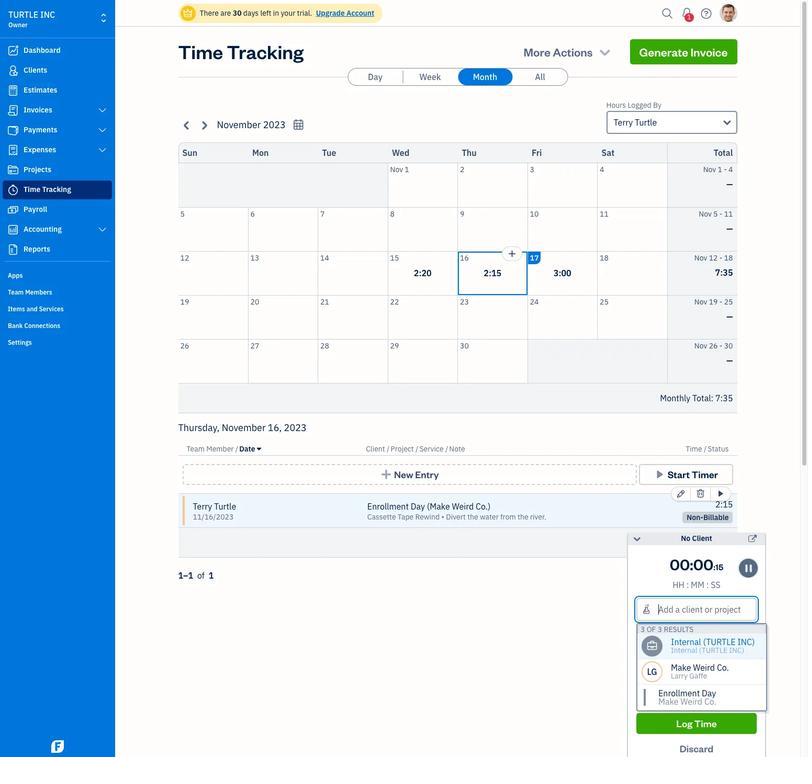 Task type: locate. For each thing, give the bounding box(es) containing it.
0 horizontal spatial 4
[[600, 165, 604, 174]]

total for monthly total
[[693, 393, 711, 404]]

2:15 for 2:15 non-billable
[[716, 499, 733, 510]]

team members
[[8, 288, 52, 296]]

1 horizontal spatial 25
[[724, 297, 733, 307]]

: up hh : mm : ss
[[690, 554, 694, 574]]

1 horizontal spatial 12
[[709, 253, 718, 263]]

30 down nov 19 - 25 —
[[724, 341, 733, 351]]

0 vertical spatial tracking
[[227, 39, 304, 64]]

Add a client or project text field
[[638, 599, 756, 620]]

time tracking down the days
[[178, 39, 304, 64]]

time left status link
[[686, 445, 702, 454]]

0 vertical spatial co.
[[476, 502, 488, 512]]

2 00 from the left
[[694, 554, 714, 574]]

30
[[233, 8, 242, 18], [460, 341, 469, 351], [724, 341, 733, 351]]

resume image
[[716, 488, 725, 501]]

1 vertical spatial co.
[[717, 663, 729, 673]]

- inside 'nov 5 - 11 —'
[[720, 209, 723, 219]]

of for 3
[[647, 625, 656, 635]]

expense image
[[7, 145, 19, 155]]

19 inside button
[[180, 297, 189, 307]]

00 down daily total : 2:15
[[694, 554, 714, 574]]

turtle inc owner
[[8, 9, 55, 29]]

26 button
[[178, 340, 248, 383]]

weird
[[452, 502, 474, 512], [693, 663, 715, 673], [681, 697, 703, 707]]

3 — from the top
[[727, 311, 733, 322]]

0 horizontal spatial terry
[[193, 502, 212, 512]]

- inside nov 19 - 25 —
[[720, 297, 723, 307]]

1 horizontal spatial 11
[[724, 209, 733, 219]]

make up •
[[430, 502, 450, 512]]

2 horizontal spatial co.
[[717, 663, 729, 673]]

1 button
[[679, 3, 696, 24]]

- inside "nov 1 - 4 —"
[[724, 165, 727, 174]]

fri
[[532, 148, 542, 158]]

of
[[197, 571, 205, 581], [647, 625, 656, 635]]

What are you working on? text field
[[637, 653, 757, 705]]

1 26 from the left
[[180, 341, 189, 351]]

4 button
[[598, 163, 667, 207]]

make up the log
[[659, 697, 679, 707]]

connections
[[24, 322, 60, 330]]

1 11 from the left
[[600, 209, 609, 219]]

19 inside nov 19 - 25 —
[[709, 297, 718, 307]]

from
[[501, 513, 516, 522]]

main element
[[0, 0, 141, 758]]

1 4 from the left
[[600, 165, 604, 174]]

team inside 'link'
[[8, 288, 24, 296]]

0 horizontal spatial of
[[197, 571, 205, 581]]

1 19 from the left
[[180, 297, 189, 307]]

nov down nov 19 - 25 —
[[695, 341, 708, 351]]

30 button
[[458, 340, 527, 383]]

0 horizontal spatial client
[[366, 445, 385, 454]]

timer
[[692, 469, 718, 481]]

19 down nov 12 - 18 7:35
[[709, 297, 718, 307]]

terry down hours
[[614, 117, 633, 128]]

11 down "nov 1 - 4 —"
[[724, 209, 733, 219]]

1 horizontal spatial of
[[647, 625, 656, 635]]

11 button
[[598, 208, 667, 251]]

results
[[664, 625, 694, 635]]

0 horizontal spatial team
[[8, 288, 24, 296]]

- inside nov 12 - 18 7:35
[[720, 253, 723, 263]]

2:15 inside 2:15 non-billable
[[716, 499, 733, 510]]

day link
[[348, 69, 403, 85]]

28
[[320, 341, 329, 351]]

— for nov 1 - 4 —
[[727, 179, 733, 190]]

0 vertical spatial weird
[[452, 502, 474, 512]]

18 down 'nov 5 - 11 —'
[[724, 253, 733, 263]]

4 — from the top
[[727, 355, 733, 366]]

nov down "nov 1 - 4 —"
[[699, 209, 712, 219]]

team for team member /
[[187, 445, 205, 454]]

1 horizontal spatial 3
[[641, 625, 645, 635]]

1 left go to help image
[[688, 13, 691, 21]]

there are 30 days left in your trial. upgrade account
[[200, 8, 375, 18]]

26 down 19 button
[[180, 341, 189, 351]]

report image
[[7, 245, 19, 255]]

— for nov 19 - 25 —
[[727, 311, 733, 322]]

nov 12 - 18 7:35
[[695, 253, 733, 278]]

inc
[[40, 9, 55, 20]]

16
[[460, 253, 469, 263]]

1 25 from the left
[[600, 297, 609, 307]]

service link
[[420, 445, 446, 454]]

terry inside terry turtle "dropdown button"
[[614, 117, 633, 128]]

time tracking down projects link
[[24, 185, 71, 194]]

1 horizontal spatial 26
[[709, 341, 718, 351]]

log
[[677, 718, 693, 730]]

1 vertical spatial chevron large down image
[[98, 146, 107, 154]]

chevron large down image up 'reports' link
[[98, 226, 107, 234]]

30 right are
[[233, 8, 242, 18]]

turtle
[[8, 9, 38, 20]]

2 vertical spatial chevron large down image
[[98, 226, 107, 234]]

time right the log
[[695, 718, 717, 730]]

timer image
[[7, 185, 19, 195]]

edit image
[[677, 488, 685, 501]]

1 12 from the left
[[180, 253, 189, 263]]

actions
[[553, 45, 593, 59]]

turtle down logged
[[635, 117, 657, 128]]

2 4 from the left
[[729, 165, 733, 174]]

invoice
[[691, 45, 728, 59]]

12 down 5 button
[[180, 253, 189, 263]]

2023 left choose a date image
[[263, 119, 286, 131]]

3 for 3 of 3 results
[[641, 625, 645, 635]]

1 horizontal spatial enrollment
[[659, 688, 700, 699]]

1 horizontal spatial 30
[[460, 341, 469, 351]]

0 horizontal spatial 5
[[180, 209, 185, 219]]

1 horizontal spatial turtle
[[635, 117, 657, 128]]

1 horizontal spatial 00
[[694, 554, 714, 574]]

8
[[390, 209, 395, 219]]

1 horizontal spatial 4
[[729, 165, 733, 174]]

the left water
[[468, 513, 478, 522]]

2 11 from the left
[[724, 209, 733, 219]]

1 horizontal spatial 18
[[724, 253, 733, 263]]

0 horizontal spatial turtle
[[214, 502, 236, 512]]

15 up ss at the right bottom of page
[[716, 562, 724, 573]]

total right no in the bottom of the page
[[693, 538, 711, 548]]

0 horizontal spatial 18
[[600, 253, 609, 263]]

2 vertical spatial 2:15
[[716, 538, 733, 548]]

0 vertical spatial turtle
[[635, 117, 657, 128]]

/ left project
[[387, 445, 390, 454]]

11 inside 'nov 5 - 11 —'
[[724, 209, 733, 219]]

more actions button
[[514, 39, 622, 64]]

co. inside enrollment day ( make weird co. ) cassette tape rewind • divert the water from the river.
[[476, 502, 488, 512]]

water
[[480, 513, 499, 522]]

0 horizontal spatial 12
[[180, 253, 189, 263]]

november up date
[[222, 422, 266, 434]]

: inside 00 : 00 : 15
[[714, 562, 716, 573]]

1 inside "nov 1 - 4 —"
[[718, 165, 722, 174]]

play image
[[654, 470, 666, 480]]

co. up water
[[476, 502, 488, 512]]

25 down 18 button
[[600, 297, 609, 307]]

total up "nov 1 - 4 —"
[[714, 148, 733, 158]]

13 button
[[248, 252, 318, 295]]

25 down nov 12 - 18 7:35
[[724, 297, 733, 307]]

and
[[27, 305, 38, 313]]

owner
[[8, 21, 28, 29]]

2 vertical spatial make
[[659, 697, 679, 707]]

enrollment up cassette in the left of the page
[[367, 502, 409, 512]]

0 vertical spatial chevron large down image
[[98, 106, 107, 115]]

nov for nov 5 - 11 —
[[699, 209, 712, 219]]

wed
[[392, 148, 410, 158]]

1 horizontal spatial client
[[692, 534, 712, 543]]

- for nov 1 - 4 —
[[724, 165, 727, 174]]

sun
[[182, 148, 197, 158]]

weird up 'divert'
[[452, 502, 474, 512]]

2 — from the top
[[727, 223, 733, 234]]

bank connections
[[8, 322, 60, 330]]

1 chevron large down image from the top
[[98, 106, 107, 115]]

day inside enrollment day ( make weird co. ) cassette tape rewind • divert the water from the river.
[[411, 502, 425, 512]]

enrollment inside enrollment day ( make weird co. ) cassette tape rewind • divert the water from the river.
[[367, 502, 409, 512]]

1 horizontal spatial 19
[[709, 297, 718, 307]]

generate
[[640, 45, 689, 59]]

nov for nov 1 - 4 —
[[703, 165, 716, 174]]

tracking inside main element
[[42, 185, 71, 194]]

project
[[391, 445, 414, 454]]

2 horizontal spatial day
[[702, 688, 716, 699]]

— up nov 26 - 30 —
[[727, 311, 733, 322]]

enrollment
[[367, 502, 409, 512], [659, 688, 700, 699]]

0 horizontal spatial 30
[[233, 8, 242, 18]]

nov down nov 12 - 18 7:35
[[695, 297, 708, 307]]

day inside enrollment day make weird co.
[[702, 688, 716, 699]]

5 inside 'nov 5 - 11 —'
[[714, 209, 718, 219]]

00 : 00 : 15
[[670, 554, 724, 574]]

1 vertical spatial day
[[411, 502, 425, 512]]

0 vertical spatial terry
[[614, 117, 633, 128]]

make
[[430, 502, 450, 512], [671, 663, 691, 673], [659, 697, 679, 707]]

0 horizontal spatial 25
[[600, 297, 609, 307]]

2 chevron large down image from the top
[[98, 146, 107, 154]]

0 horizontal spatial enrollment
[[367, 502, 409, 512]]

nov inside nov 26 - 30 —
[[695, 341, 708, 351]]

1 vertical spatial terry
[[193, 502, 212, 512]]

nov down 'nov 5 - 11 —'
[[695, 253, 708, 263]]

/ left 'note' on the right bottom
[[446, 445, 448, 454]]

invoice image
[[7, 105, 19, 116]]

1 — from the top
[[727, 179, 733, 190]]

2 / from the left
[[387, 445, 390, 454]]

1 horizontal spatial co.
[[705, 697, 717, 707]]

0 vertical spatial make
[[430, 502, 450, 512]]

7 button
[[318, 208, 388, 251]]

nov 26 - 30 —
[[695, 341, 733, 366]]

status link
[[708, 445, 729, 454]]

note link
[[449, 445, 465, 454]]

turtle
[[635, 117, 657, 128], [214, 502, 236, 512]]

gaffe
[[690, 672, 707, 681]]

sat
[[602, 148, 615, 158]]

1 horizontal spatial tracking
[[227, 39, 304, 64]]

25 inside 25 button
[[600, 297, 609, 307]]

- for nov 5 - 11 —
[[720, 209, 723, 219]]

0 vertical spatial 15
[[390, 253, 399, 263]]

0 horizontal spatial 26
[[180, 341, 189, 351]]

chevron large down image inside expenses link
[[98, 146, 107, 154]]

: up ss at the right bottom of page
[[714, 562, 716, 573]]

1 down wed
[[405, 165, 409, 174]]

nov for nov 12 - 18 7:35
[[695, 253, 708, 263]]

1 vertical spatial team
[[187, 445, 205, 454]]

1 horizontal spatial 15
[[716, 562, 724, 573]]

time tracking link
[[3, 181, 112, 199]]

dashboard image
[[7, 46, 19, 56]]

1 vertical spatial time tracking
[[24, 185, 71, 194]]

nov inside nov 12 - 18 7:35
[[695, 253, 708, 263]]

0 vertical spatial enrollment
[[367, 502, 409, 512]]

3 button
[[528, 163, 597, 207]]

0 horizontal spatial time tracking
[[24, 185, 71, 194]]

0 horizontal spatial 00
[[670, 554, 690, 574]]

clients link
[[3, 61, 112, 80]]

chevron large down image down chevron large down icon
[[98, 146, 107, 154]]

— inside nov 19 - 25 —
[[727, 311, 733, 322]]

team down the apps
[[8, 288, 24, 296]]

1 horizontal spatial terry
[[614, 117, 633, 128]]

2:15 down the billable
[[716, 538, 733, 548]]

1 vertical spatial weird
[[693, 663, 715, 673]]

payroll link
[[3, 201, 112, 219]]

non-
[[687, 513, 704, 523]]

total right the monthly
[[693, 393, 711, 404]]

30 inside button
[[460, 341, 469, 351]]

enrollment down larry
[[659, 688, 700, 699]]

chevron large down image inside invoices link
[[98, 106, 107, 115]]

24
[[530, 297, 539, 307]]

/ left the status
[[704, 445, 707, 454]]

0 horizontal spatial co.
[[476, 502, 488, 512]]

0 vertical spatial november
[[217, 119, 261, 131]]

13
[[251, 253, 259, 263]]

delete image
[[696, 488, 705, 501]]

— inside "nov 1 - 4 —"
[[727, 179, 733, 190]]

1 up 'nov 5 - 11 —'
[[718, 165, 722, 174]]

2 vertical spatial co.
[[705, 697, 717, 707]]

day for enrollment day ( make weird co. ) cassette tape rewind • divert the water from the river.
[[411, 502, 425, 512]]

plus image
[[380, 470, 392, 480]]

1 18 from the left
[[600, 253, 609, 263]]

billable
[[704, 513, 729, 523]]

previous month image
[[181, 119, 193, 131]]

1 vertical spatial 15
[[716, 562, 724, 573]]

18 inside nov 12 - 18 7:35
[[724, 253, 733, 263]]

2:15 up the billable
[[716, 499, 733, 510]]

1 internal from the top
[[671, 637, 701, 648]]

items and services
[[8, 305, 64, 313]]

enrollment for make weird co.
[[659, 688, 700, 699]]

0 horizontal spatial tracking
[[42, 185, 71, 194]]

turtle inside terry turtle 11/16/2023
[[214, 502, 236, 512]]

0 vertical spatial 7:35
[[716, 267, 733, 278]]

chevron large down image up chevron large down icon
[[98, 106, 107, 115]]

12 down 'nov 5 - 11 —'
[[709, 253, 718, 263]]

of up 'briefcase' image
[[647, 625, 656, 635]]

tracking down left
[[227, 39, 304, 64]]

0 vertical spatial team
[[8, 288, 24, 296]]

— inside nov 26 - 30 —
[[727, 355, 733, 366]]

0 horizontal spatial 19
[[180, 297, 189, 307]]

2 vertical spatial weird
[[681, 697, 703, 707]]

terry up 11/16/2023
[[193, 502, 212, 512]]

1 vertical spatial turtle
[[214, 502, 236, 512]]

0 vertical spatial client
[[366, 445, 385, 454]]

2 25 from the left
[[724, 297, 733, 307]]

divert
[[446, 513, 466, 522]]

2023 right 16,
[[284, 422, 307, 434]]

briefcase image
[[647, 642, 658, 651]]

tracking down projects link
[[42, 185, 71, 194]]

18 down 11 button
[[600, 253, 609, 263]]

enrollment for cassette tape rewind
[[367, 502, 409, 512]]

nov up 'nov 5 - 11 —'
[[703, 165, 716, 174]]

1 vertical spatial make
[[671, 663, 691, 673]]

26 inside button
[[180, 341, 189, 351]]

list box containing internal (turtle inc)
[[638, 634, 766, 711]]

go to help image
[[698, 5, 715, 21]]

co.
[[476, 502, 488, 512], [717, 663, 729, 673], [705, 697, 717, 707]]

/ left service
[[416, 445, 419, 454]]

nov inside nov 19 - 25 —
[[695, 297, 708, 307]]

— inside 'nov 5 - 11 —'
[[727, 223, 733, 234]]

accounting link
[[3, 220, 112, 239]]

nov inside 'nov 5 - 11 —'
[[699, 209, 712, 219]]

nov inside "nov 1 - 4 —"
[[703, 165, 716, 174]]

3 chevron large down image from the top
[[98, 226, 107, 234]]

7
[[320, 209, 325, 219]]

turtle up 11/16/2023
[[214, 502, 236, 512]]

1 5 from the left
[[180, 209, 185, 219]]

items and services link
[[3, 301, 112, 317]]

1 vertical spatial of
[[647, 625, 656, 635]]

14
[[320, 253, 329, 263]]

2 horizontal spatial 30
[[724, 341, 733, 351]]

team for team members
[[8, 288, 24, 296]]

2 5 from the left
[[714, 209, 718, 219]]

collapse timer details image
[[632, 533, 642, 546]]

0 vertical spatial time tracking
[[178, 39, 304, 64]]

1 vertical spatial tracking
[[42, 185, 71, 194]]

0 horizontal spatial 3
[[530, 165, 535, 174]]

- inside nov 26 - 30 —
[[720, 341, 723, 351]]

make right lg
[[671, 663, 691, 673]]

21 button
[[318, 296, 388, 339]]

1 horizontal spatial the
[[518, 513, 529, 522]]

hours
[[607, 101, 626, 110]]

16,
[[268, 422, 282, 434]]

1 horizontal spatial team
[[187, 445, 205, 454]]

new entry
[[394, 469, 439, 481]]

— up nov 12 - 18 7:35
[[727, 223, 733, 234]]

of right 1–1
[[197, 571, 205, 581]]

freshbooks image
[[49, 741, 66, 753]]

- for nov 26 - 30 —
[[720, 341, 723, 351]]

nov 5 - 11 —
[[699, 209, 733, 234]]

2 19 from the left
[[709, 297, 718, 307]]

11 down 4 'button' at the top right
[[600, 209, 609, 219]]

2 18 from the left
[[724, 253, 733, 263]]

5 / from the left
[[704, 445, 707, 454]]

— up 'nov 5 - 11 —'
[[727, 179, 733, 190]]

1 horizontal spatial 5
[[714, 209, 718, 219]]

/
[[236, 445, 238, 454], [387, 445, 390, 454], [416, 445, 419, 454], [446, 445, 448, 454], [704, 445, 707, 454]]

co. up log time
[[705, 697, 717, 707]]

invoices
[[24, 105, 52, 115]]

20
[[251, 297, 259, 307]]

date link
[[239, 445, 261, 454]]

2 vertical spatial total
[[693, 538, 711, 548]]

time inside time tracking link
[[24, 185, 40, 194]]

days
[[243, 8, 259, 18]]

1 vertical spatial total
[[693, 393, 711, 404]]

30 down 23 button at the right
[[460, 341, 469, 351]]

10
[[530, 209, 539, 219]]

0 horizontal spatial the
[[468, 513, 478, 522]]

account
[[347, 8, 375, 18]]

1 horizontal spatial day
[[411, 502, 425, 512]]

bank
[[8, 322, 23, 330]]

— up monthly total : 7:35
[[727, 355, 733, 366]]

— for nov 26 - 30 —
[[727, 355, 733, 366]]

time down there
[[178, 39, 223, 64]]

-
[[724, 165, 727, 174], [720, 209, 723, 219], [720, 253, 723, 263], [720, 297, 723, 307], [720, 341, 723, 351]]

2 12 from the left
[[709, 253, 718, 263]]

9
[[460, 209, 465, 219]]

15 down 8 button
[[390, 253, 399, 263]]

7:35 up nov 19 - 25 —
[[716, 267, 733, 278]]

26 down nov 19 - 25 —
[[709, 341, 718, 351]]

1 vertical spatial enrollment
[[659, 688, 700, 699]]

19 down 12 button
[[180, 297, 189, 307]]

choose a date image
[[293, 119, 305, 131]]

0 horizontal spatial 11
[[600, 209, 609, 219]]

/ left date
[[236, 445, 238, 454]]

members
[[25, 288, 52, 296]]

00 up hh
[[670, 554, 690, 574]]

chevron large down image inside accounting link
[[98, 226, 107, 234]]

day for enrollment day make weird co.
[[702, 688, 716, 699]]

pause timer image
[[742, 563, 756, 575]]

the right from
[[518, 513, 529, 522]]

22 button
[[388, 296, 458, 339]]

chevron large down image for expenses
[[98, 146, 107, 154]]

2:15 up 23 button at the right
[[484, 268, 502, 279]]

services
[[39, 305, 64, 313]]

client left project
[[366, 445, 385, 454]]

time right timer icon
[[24, 185, 40, 194]]

1 vertical spatial 2:15
[[716, 499, 733, 510]]

client image
[[7, 65, 19, 76]]

november right next month icon
[[217, 119, 261, 131]]

1 right 1–1
[[209, 571, 214, 581]]

7:35 down nov 26 - 30 —
[[716, 393, 733, 404]]

2 26 from the left
[[709, 341, 718, 351]]

terry
[[614, 117, 633, 128], [193, 502, 212, 512]]

make inside enrollment day ( make weird co. ) cassette tape rewind • divert the water from the river.
[[430, 502, 450, 512]]

0 vertical spatial of
[[197, 571, 205, 581]]

chevron large down image
[[98, 106, 107, 115], [98, 146, 107, 154], [98, 226, 107, 234]]

client right no in the bottom of the page
[[692, 534, 712, 543]]

list box
[[638, 634, 766, 711]]

no
[[681, 534, 691, 543]]

weird up log time
[[681, 697, 703, 707]]

turtle inside "dropdown button"
[[635, 117, 657, 128]]

co. down internal (turtle inc) internal (turtle inc)
[[717, 663, 729, 673]]

terry inside terry turtle 11/16/2023
[[193, 502, 212, 512]]

nov inside button
[[390, 165, 403, 174]]

2 vertical spatial day
[[702, 688, 716, 699]]

- for nov 12 - 18 7:35
[[720, 253, 723, 263]]

0 vertical spatial 2:15
[[484, 268, 502, 279]]

0 vertical spatial day
[[368, 72, 383, 82]]

weird down internal (turtle inc) internal (turtle inc)
[[693, 663, 715, 673]]

0 vertical spatial 2023
[[263, 119, 286, 131]]

21
[[320, 297, 329, 307]]

enrollment inside enrollment day make weird co.
[[659, 688, 700, 699]]

team down thursday,
[[187, 445, 205, 454]]

0 horizontal spatial day
[[368, 72, 383, 82]]

entry
[[415, 469, 439, 481]]

nov down wed
[[390, 165, 403, 174]]

estimate image
[[7, 85, 19, 96]]

3 inside button
[[530, 165, 535, 174]]

1 vertical spatial 7:35
[[716, 393, 733, 404]]



Task type: vqa. For each thing, say whether or not it's contained in the screenshot.
the Percentage
no



Task type: describe. For each thing, give the bounding box(es) containing it.
hours logged by
[[607, 101, 662, 110]]

7:35 inside nov 12 - 18 7:35
[[716, 267, 733, 278]]

2:15 for 2:15
[[484, 268, 502, 279]]

tue
[[322, 148, 336, 158]]

2 internal from the top
[[671, 646, 698, 656]]

reports
[[24, 245, 50, 254]]

: right the monthly
[[711, 393, 714, 404]]

terry turtle button
[[607, 111, 737, 134]]

hh
[[673, 580, 685, 591]]

nov 19 - 25 —
[[695, 297, 733, 322]]

29 button
[[388, 340, 458, 383]]

27 button
[[248, 340, 318, 383]]

new
[[394, 469, 413, 481]]

discard button
[[637, 739, 757, 758]]

terry turtle
[[614, 117, 657, 128]]

monthly
[[660, 393, 691, 404]]

mm
[[691, 580, 705, 591]]

chevron large down image for accounting
[[98, 226, 107, 234]]

payment image
[[7, 125, 19, 136]]

status
[[708, 445, 729, 454]]

11/16/2023
[[193, 513, 234, 522]]

chart image
[[7, 225, 19, 235]]

weird inside make weird co. larry gaffe
[[693, 663, 715, 673]]

project image
[[7, 165, 19, 175]]

turtle for terry turtle 11/16/2023
[[214, 502, 236, 512]]

2 button
[[458, 163, 527, 207]]

there
[[200, 8, 219, 18]]

- for nov 19 - 25 —
[[720, 297, 723, 307]]

november 2023
[[217, 119, 286, 131]]

log time button
[[637, 714, 757, 735]]

5 inside button
[[180, 209, 185, 219]]

make inside enrollment day make weird co.
[[659, 697, 679, 707]]

1 vertical spatial 2023
[[284, 422, 307, 434]]

lg
[[647, 667, 657, 677]]

weird inside enrollment day make weird co.
[[681, 697, 703, 707]]

terry for terry turtle
[[614, 117, 633, 128]]

1 vertical spatial november
[[222, 422, 266, 434]]

: down the billable
[[711, 538, 714, 548]]

total for daily total
[[693, 538, 711, 548]]

more actions
[[524, 45, 593, 59]]

start
[[668, 469, 690, 481]]

29
[[390, 341, 399, 351]]

1 00 from the left
[[670, 554, 690, 574]]

reports link
[[3, 240, 112, 259]]

18 button
[[598, 252, 667, 295]]

— for nov 5 - 11 —
[[727, 223, 733, 234]]

time / status
[[686, 445, 729, 454]]

search image
[[659, 5, 676, 21]]

3:00
[[554, 268, 572, 279]]

month link
[[458, 69, 513, 85]]

terry for terry turtle 11/16/2023
[[193, 502, 212, 512]]

apps
[[8, 272, 23, 280]]

thursday,
[[178, 422, 220, 434]]

23 button
[[458, 296, 527, 339]]

team member /
[[187, 445, 238, 454]]

1 inside 'dropdown button'
[[688, 13, 691, 21]]

6 button
[[248, 208, 318, 251]]

upgrade
[[316, 8, 345, 18]]

ss
[[711, 580, 721, 591]]

enrollment day make weird co.
[[659, 688, 717, 707]]

hh : mm : ss
[[673, 580, 721, 591]]

generate invoice
[[640, 45, 728, 59]]

25 button
[[598, 296, 667, 339]]

time inside log time button
[[695, 718, 717, 730]]

18 inside 18 button
[[600, 253, 609, 263]]

nov for nov 26 - 30 —
[[695, 341, 708, 351]]

1 horizontal spatial time tracking
[[178, 39, 304, 64]]

3 / from the left
[[416, 445, 419, 454]]

14 button
[[318, 252, 388, 295]]

log time
[[677, 718, 717, 730]]

4 inside 'button'
[[600, 165, 604, 174]]

nov for nov 1
[[390, 165, 403, 174]]

24 button
[[528, 296, 597, 339]]

•
[[442, 513, 445, 522]]

of for 1
[[197, 571, 205, 581]]

crown image
[[182, 8, 193, 19]]

)
[[488, 502, 491, 512]]

note
[[449, 445, 465, 454]]

4 inside "nov 1 - 4 —"
[[729, 165, 733, 174]]

co. inside enrollment day make weird co.
[[705, 697, 717, 707]]

caretdown image
[[257, 445, 261, 453]]

27
[[251, 341, 259, 351]]

19 button
[[178, 296, 248, 339]]

: right hh
[[687, 580, 689, 591]]

rewind
[[415, 513, 440, 522]]

by
[[653, 101, 662, 110]]

thu
[[462, 148, 477, 158]]

0 vertical spatial total
[[714, 148, 733, 158]]

payroll
[[24, 205, 47, 214]]

payments link
[[3, 121, 112, 140]]

12 inside nov 12 - 18 7:35
[[709, 253, 718, 263]]

money image
[[7, 205, 19, 215]]

start timer button
[[639, 464, 733, 485]]

project link
[[391, 445, 416, 454]]

2 the from the left
[[518, 513, 529, 522]]

payments
[[24, 125, 57, 135]]

daily total : 2:15
[[672, 538, 733, 548]]

0 horizontal spatial 15
[[390, 253, 399, 263]]

week link
[[403, 69, 458, 85]]

3 for 3
[[530, 165, 535, 174]]

apps link
[[3, 268, 112, 283]]

settings link
[[3, 335, 112, 350]]

clients
[[24, 65, 47, 75]]

all
[[535, 72, 545, 82]]

estimates
[[24, 85, 57, 95]]

thursday, november 16, 2023
[[178, 422, 307, 434]]

add a time entry image
[[508, 247, 516, 260]]

turtle for terry turtle
[[635, 117, 657, 128]]

dashboard
[[24, 46, 61, 55]]

time tracking inside main element
[[24, 185, 71, 194]]

8 button
[[388, 208, 458, 251]]

co. inside make weird co. larry gaffe
[[717, 663, 729, 673]]

tape
[[398, 513, 414, 522]]

open in new window image
[[749, 533, 757, 546]]

chevron large down image
[[98, 126, 107, 135]]

make inside make weird co. larry gaffe
[[671, 663, 691, 673]]

larry
[[671, 672, 688, 681]]

25 inside nov 19 - 25 —
[[724, 297, 733, 307]]

weird inside enrollment day ( make weird co. ) cassette tape rewind • divert the water from the river.
[[452, 502, 474, 512]]

nov for nov 19 - 25 —
[[695, 297, 708, 307]]

1–1 of 1
[[178, 571, 214, 581]]

30 inside nov 26 - 30 —
[[724, 341, 733, 351]]

generate invoice button
[[630, 39, 737, 64]]

no client
[[681, 534, 712, 543]]

2:20
[[414, 268, 432, 279]]

15 inside 00 : 00 : 15
[[716, 562, 724, 573]]

12 inside button
[[180, 253, 189, 263]]

1 vertical spatial client
[[692, 534, 712, 543]]

4 / from the left
[[446, 445, 448, 454]]

11 inside 11 button
[[600, 209, 609, 219]]

26 inside nov 26 - 30 —
[[709, 341, 718, 351]]

2 horizontal spatial 3
[[658, 625, 662, 635]]

next month image
[[198, 119, 210, 131]]

items
[[8, 305, 25, 313]]

date
[[239, 445, 255, 454]]

1 inside button
[[405, 165, 409, 174]]

enrollment day ( make weird co. ) cassette tape rewind • divert the water from the river.
[[367, 502, 547, 522]]

chevron large down image for invoices
[[98, 106, 107, 115]]

1 the from the left
[[468, 513, 478, 522]]

daily
[[672, 538, 691, 548]]

10 button
[[528, 208, 597, 251]]

are
[[221, 8, 231, 18]]

: left ss at the right bottom of page
[[707, 580, 709, 591]]

chevrondown image
[[598, 45, 612, 59]]

1 / from the left
[[236, 445, 238, 454]]



